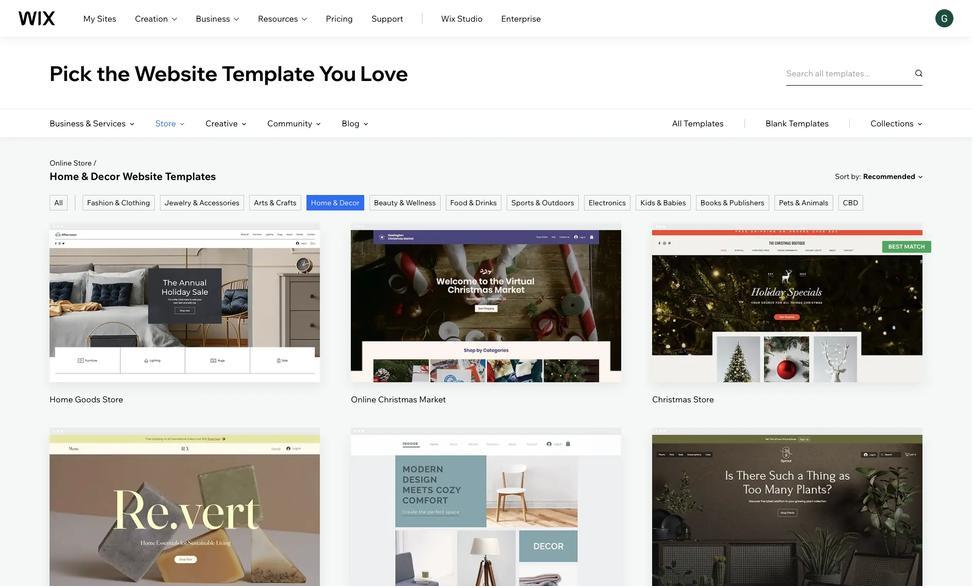 Task type: locate. For each thing, give the bounding box(es) containing it.
templates
[[684, 118, 724, 129], [789, 118, 829, 129], [165, 170, 216, 183]]

1 horizontal spatial christmas
[[652, 394, 691, 404]]

0 vertical spatial home
[[50, 170, 79, 183]]

1 vertical spatial online
[[351, 394, 376, 404]]

decor down /
[[91, 170, 120, 183]]

& for kids & babies
[[657, 198, 662, 207]]

& inside jewelry & accessories link
[[193, 198, 198, 207]]

1 horizontal spatial decor
[[339, 198, 360, 207]]

& right beauty
[[400, 198, 404, 207]]

0 vertical spatial all
[[672, 118, 682, 129]]

online store link
[[50, 158, 92, 168]]

& right "pets"
[[795, 198, 800, 207]]

books & publishers
[[701, 198, 765, 207]]

crafts
[[276, 198, 297, 207]]

kids & babies link
[[636, 195, 691, 211]]

& inside sports & outdoors link
[[536, 198, 540, 207]]

enterprise link
[[501, 12, 541, 25]]

creation
[[135, 13, 168, 23]]

online inside group
[[351, 394, 376, 404]]

books & publishers link
[[696, 195, 769, 211]]

templates for blank templates
[[789, 118, 829, 129]]

0 horizontal spatial decor
[[91, 170, 120, 183]]

1 horizontal spatial business
[[196, 13, 230, 23]]

template
[[222, 60, 315, 86]]

1 horizontal spatial all
[[672, 118, 682, 129]]

& for books & publishers
[[723, 198, 728, 207]]

& inside the books & publishers link
[[723, 198, 728, 207]]

& for business & services
[[86, 118, 91, 129]]

1 christmas from the left
[[378, 394, 417, 404]]

& right fashion
[[115, 198, 120, 207]]

babies
[[663, 198, 686, 207]]

all for all
[[54, 198, 63, 207]]

edit inside 'christmas store' group
[[780, 286, 795, 296]]

home left goods
[[50, 394, 73, 404]]

pick the website template you love
[[50, 60, 408, 86]]

business inside categories by subject element
[[50, 118, 84, 129]]

goods
[[75, 394, 100, 404]]

home inside group
[[50, 394, 73, 404]]

& right jewelry
[[193, 198, 198, 207]]

& right crafts
[[333, 198, 338, 207]]

creation button
[[135, 12, 177, 25]]

& right kids in the right of the page
[[657, 198, 662, 207]]

edit
[[177, 286, 193, 296], [478, 286, 494, 296], [780, 286, 795, 296], [177, 490, 193, 501], [478, 490, 494, 501], [780, 490, 795, 501]]

& right books
[[723, 198, 728, 207]]

& down online store / at the top left
[[81, 170, 88, 183]]

website
[[134, 60, 218, 86], [122, 170, 163, 183]]

0 horizontal spatial business
[[50, 118, 84, 129]]

blank templates
[[766, 118, 829, 129]]

all inside generic categories element
[[672, 118, 682, 129]]

view button inside 'christmas store' group
[[763, 313, 812, 338]]

& left services at the left of the page
[[86, 118, 91, 129]]

edit inside online christmas market group
[[478, 286, 494, 296]]

1 vertical spatial all
[[54, 198, 63, 207]]

edit button inside online christmas market group
[[462, 278, 511, 303]]

view button inside online christmas market group
[[462, 313, 511, 338]]

1 vertical spatial decor
[[339, 198, 360, 207]]

view
[[175, 321, 194, 331], [477, 321, 496, 331], [778, 321, 797, 331], [175, 525, 194, 536], [477, 525, 496, 536], [778, 525, 797, 536]]

0 vertical spatial decor
[[91, 170, 120, 183]]

home
[[50, 170, 79, 183], [311, 198, 331, 207], [50, 394, 73, 404]]

& inside arts & crafts link
[[270, 198, 274, 207]]

publishers
[[729, 198, 765, 207]]

& inside beauty & wellness link
[[400, 198, 404, 207]]

decor for home & decor website templates
[[91, 170, 120, 183]]

jewelry & accessories link
[[160, 195, 244, 211]]

store
[[155, 118, 176, 129], [73, 158, 92, 168], [102, 394, 123, 404], [693, 394, 714, 404]]

decor
[[91, 170, 120, 183], [339, 198, 360, 207]]

&
[[86, 118, 91, 129], [81, 170, 88, 183], [115, 198, 120, 207], [193, 198, 198, 207], [270, 198, 274, 207], [333, 198, 338, 207], [400, 198, 404, 207], [469, 198, 474, 207], [536, 198, 540, 207], [657, 198, 662, 207], [723, 198, 728, 207], [795, 198, 800, 207]]

home & decor website templates
[[50, 170, 216, 183]]

pricing link
[[326, 12, 353, 25]]

edit inside home goods store group
[[177, 286, 193, 296]]

business inside popup button
[[196, 13, 230, 23]]

all link
[[50, 195, 67, 211]]

electronics link
[[584, 195, 631, 211]]

0 vertical spatial online
[[50, 158, 72, 168]]

christmas
[[378, 394, 417, 404], [652, 394, 691, 404]]

1 horizontal spatial templates
[[684, 118, 724, 129]]

beauty
[[374, 198, 398, 207]]

1 vertical spatial home
[[311, 198, 331, 207]]

2 horizontal spatial templates
[[789, 118, 829, 129]]

sort
[[835, 172, 850, 181]]

sites
[[97, 13, 116, 23]]

market
[[419, 394, 446, 404]]

categories. use the left and right arrow keys to navigate the menu element
[[0, 109, 972, 137]]

home & decor link
[[306, 195, 364, 211]]

1 horizontal spatial online
[[351, 394, 376, 404]]

& inside kids & babies link
[[657, 198, 662, 207]]

0 horizontal spatial online
[[50, 158, 72, 168]]

categories by subject element
[[50, 109, 368, 137]]

0 horizontal spatial all
[[54, 198, 63, 207]]

& right sports
[[536, 198, 540, 207]]

0 vertical spatial business
[[196, 13, 230, 23]]

& for jewelry & accessories
[[193, 198, 198, 207]]

view button
[[160, 313, 209, 338], [462, 313, 511, 338], [763, 313, 812, 338], [160, 518, 209, 543], [462, 518, 511, 543], [763, 518, 812, 543]]

edit button inside 'christmas store' group
[[763, 278, 812, 303]]

online
[[50, 158, 72, 168], [351, 394, 376, 404]]

2 vertical spatial home
[[50, 394, 73, 404]]

fashion & clothing
[[87, 198, 150, 207]]

home goods store
[[50, 394, 123, 404]]

home for home & decor
[[311, 198, 331, 207]]

sports & outdoors
[[511, 198, 574, 207]]

edit button
[[160, 278, 209, 303], [462, 278, 511, 303], [763, 278, 812, 303], [160, 483, 209, 508], [462, 483, 511, 508], [763, 483, 812, 508]]

online for online store /
[[50, 158, 72, 168]]

arts & crafts link
[[249, 195, 301, 211]]

profile image image
[[936, 9, 954, 27]]

& inside home & decor link
[[333, 198, 338, 207]]

home & decor
[[311, 198, 360, 207]]

home down the online store link in the left top of the page
[[50, 170, 79, 183]]

& right food in the top of the page
[[469, 198, 474, 207]]

all templates
[[672, 118, 724, 129]]

business
[[196, 13, 230, 23], [50, 118, 84, 129]]

all
[[672, 118, 682, 129], [54, 198, 63, 207]]

& inside categories by subject element
[[86, 118, 91, 129]]

recommended
[[863, 172, 916, 181]]

& inside pets & animals link
[[795, 198, 800, 207]]

& right arts
[[270, 198, 274, 207]]

0 horizontal spatial christmas
[[378, 394, 417, 404]]

None search field
[[787, 61, 923, 85]]

support link
[[372, 12, 403, 25]]

food & drinks link
[[446, 195, 502, 211]]

home & decor website templates - home goods store image
[[50, 230, 320, 382], [50, 435, 320, 586], [351, 435, 621, 586]]

home right crafts
[[311, 198, 331, 207]]

jewelry & accessories
[[164, 198, 240, 207]]

jewelry
[[164, 198, 191, 207]]

food & drinks
[[450, 198, 497, 207]]

/
[[93, 158, 97, 168]]

wix
[[441, 13, 455, 23]]

2 christmas from the left
[[652, 394, 691, 404]]

& for food & drinks
[[469, 198, 474, 207]]

arts & crafts
[[254, 198, 297, 207]]

& inside food & drinks link
[[469, 198, 474, 207]]

& for pets & animals
[[795, 198, 800, 207]]

& for home & decor
[[333, 198, 338, 207]]

decor left beauty
[[339, 198, 360, 207]]

1 vertical spatial business
[[50, 118, 84, 129]]

beauty & wellness link
[[369, 195, 441, 211]]

creative
[[206, 118, 238, 129]]

kids & babies
[[641, 198, 686, 207]]

online christmas market group
[[351, 223, 621, 405]]

1 vertical spatial website
[[122, 170, 163, 183]]

& inside fashion & clothing link
[[115, 198, 120, 207]]

& for sports & outdoors
[[536, 198, 540, 207]]

my
[[83, 13, 95, 23]]



Task type: vqa. For each thing, say whether or not it's contained in the screenshot.
bottom ADI
no



Task type: describe. For each thing, give the bounding box(es) containing it.
business button
[[196, 12, 239, 25]]

blog
[[342, 118, 360, 129]]

christmas store
[[652, 394, 714, 404]]

pets & animals
[[779, 198, 829, 207]]

pick
[[50, 60, 92, 86]]

pricing
[[326, 13, 353, 23]]

arts
[[254, 198, 268, 207]]

my sites link
[[83, 12, 116, 25]]

all for all templates
[[672, 118, 682, 129]]

home for home & decor website templates
[[50, 170, 79, 183]]

& for home & decor website templates
[[81, 170, 88, 183]]

home & decor website templates - christmas store image
[[652, 230, 923, 382]]

home for home goods store
[[50, 394, 73, 404]]

all templates link
[[672, 109, 724, 137]]

view button inside home goods store group
[[160, 313, 209, 338]]

templates for all templates
[[684, 118, 724, 129]]

books
[[701, 198, 722, 207]]

pets
[[779, 198, 794, 207]]

food
[[450, 198, 468, 207]]

outdoors
[[542, 198, 574, 207]]

sort by:
[[835, 172, 861, 181]]

beauty & wellness
[[374, 198, 436, 207]]

business & services
[[50, 118, 126, 129]]

0 horizontal spatial templates
[[165, 170, 216, 183]]

services
[[93, 118, 126, 129]]

kids
[[641, 198, 655, 207]]

by:
[[851, 172, 861, 181]]

decor for home & decor
[[339, 198, 360, 207]]

clothing
[[121, 198, 150, 207]]

& for beauty & wellness
[[400, 198, 404, 207]]

Search search field
[[787, 61, 923, 85]]

online christmas market
[[351, 394, 446, 404]]

& for arts & crafts
[[270, 198, 274, 207]]

view inside online christmas market group
[[477, 321, 496, 331]]

christmas store group
[[652, 223, 923, 405]]

you
[[319, 60, 356, 86]]

wellness
[[406, 198, 436, 207]]

sports & outdoors link
[[507, 195, 579, 211]]

fashion & clothing link
[[82, 195, 155, 211]]

blank templates link
[[766, 109, 829, 137]]

animals
[[802, 198, 829, 207]]

accessories
[[199, 198, 240, 207]]

wix studio link
[[441, 12, 483, 25]]

generic categories element
[[672, 109, 923, 137]]

community
[[267, 118, 312, 129]]

cbd link
[[838, 195, 863, 211]]

drinks
[[475, 198, 497, 207]]

business for business & services
[[50, 118, 84, 129]]

edit button inside home goods store group
[[160, 278, 209, 303]]

pets & animals link
[[774, 195, 833, 211]]

view inside home goods store group
[[175, 321, 194, 331]]

view inside 'christmas store' group
[[778, 321, 797, 331]]

online store /
[[50, 158, 97, 168]]

sports
[[511, 198, 534, 207]]

business for business
[[196, 13, 230, 23]]

wix studio
[[441, 13, 483, 23]]

enterprise
[[501, 13, 541, 23]]

home & decor website templates - plant store image
[[652, 435, 923, 586]]

studio
[[457, 13, 483, 23]]

resources
[[258, 13, 298, 23]]

0 vertical spatial website
[[134, 60, 218, 86]]

love
[[360, 60, 408, 86]]

resources button
[[258, 12, 307, 25]]

fashion
[[87, 198, 113, 207]]

electronics
[[589, 198, 626, 207]]

online for online christmas market
[[351, 394, 376, 404]]

blank
[[766, 118, 787, 129]]

collections
[[871, 118, 914, 129]]

store inside categories by subject element
[[155, 118, 176, 129]]

cbd
[[843, 198, 859, 207]]

my sites
[[83, 13, 116, 23]]

support
[[372, 13, 403, 23]]

& for fashion & clothing
[[115, 198, 120, 207]]

the
[[96, 60, 130, 86]]

home goods store group
[[50, 223, 320, 405]]

home & decor website templates - online christmas market image
[[351, 230, 621, 382]]



